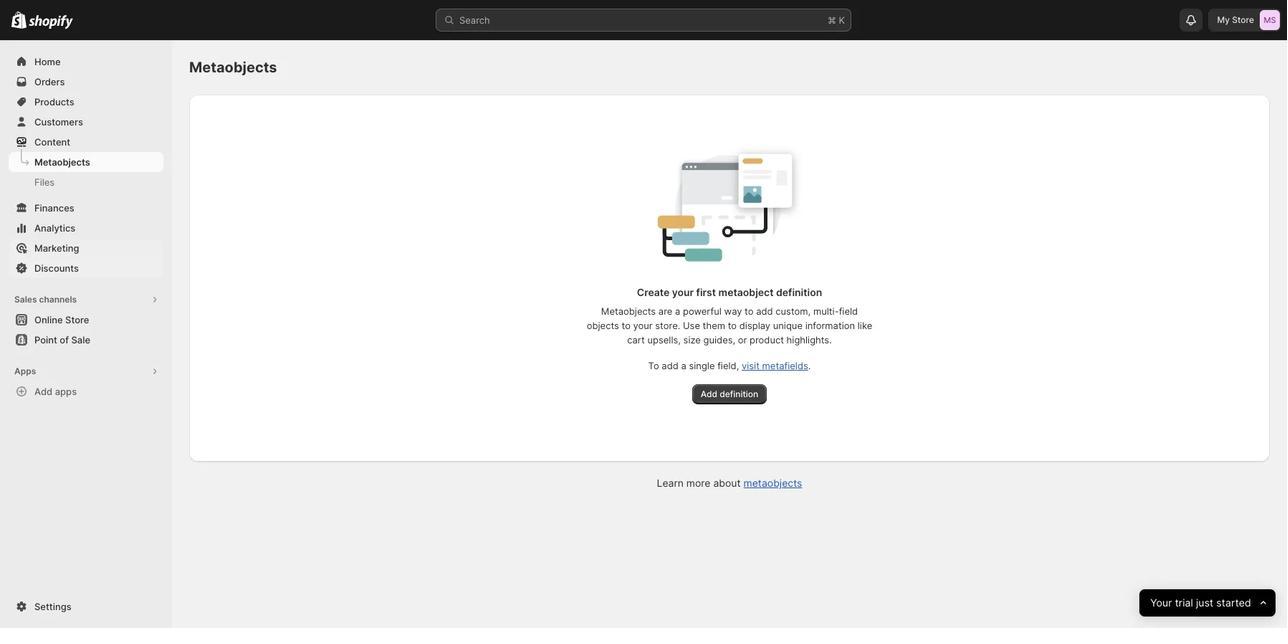 Task type: locate. For each thing, give the bounding box(es) containing it.
1 horizontal spatial add
[[701, 389, 718, 399]]

your
[[672, 286, 694, 298], [634, 320, 653, 331]]

add inside button
[[34, 386, 53, 397]]

metaobjects inside metaobjects are a powerful way to add custom, multi-field objects to your store. use them to display unique information like cart upsells, size guides, or product highlights.
[[602, 305, 656, 317]]

finances link
[[9, 198, 163, 218]]

to up the display
[[745, 305, 754, 317]]

my store image
[[1261, 10, 1281, 30]]

just
[[1197, 596, 1214, 609]]

add apps button
[[9, 381, 163, 402]]

apps
[[55, 386, 77, 397]]

add definition link
[[693, 384, 767, 404]]

0 vertical spatial add
[[757, 305, 773, 317]]

1 horizontal spatial add
[[757, 305, 773, 317]]

add
[[757, 305, 773, 317], [662, 360, 679, 371]]

learn
[[657, 477, 684, 489]]

definition down to add a single field, visit metafields .
[[720, 389, 759, 399]]

to down way
[[728, 320, 737, 331]]

information
[[806, 320, 856, 331]]

product
[[750, 334, 784, 346]]

1 horizontal spatial your
[[672, 286, 694, 298]]

metaobjects link
[[744, 477, 803, 489]]

1 vertical spatial metaobjects
[[34, 156, 90, 168]]

metaobjects
[[189, 59, 277, 76], [34, 156, 90, 168], [602, 305, 656, 317]]

single
[[689, 360, 715, 371]]

trial
[[1176, 596, 1194, 609]]

0 vertical spatial your
[[672, 286, 694, 298]]

channels
[[39, 294, 77, 305]]

0 horizontal spatial metaobjects
[[34, 156, 90, 168]]

your inside metaobjects are a powerful way to add custom, multi-field objects to your store. use them to display unique information like cart upsells, size guides, or product highlights.
[[634, 320, 653, 331]]

store right my
[[1233, 14, 1255, 25]]

0 horizontal spatial your
[[634, 320, 653, 331]]

1 horizontal spatial store
[[1233, 14, 1255, 25]]

1 vertical spatial store
[[65, 314, 89, 326]]

point
[[34, 334, 57, 346]]

a for powerful
[[675, 305, 681, 317]]

settings link
[[9, 597, 163, 617]]

1 vertical spatial a
[[682, 360, 687, 371]]

metaobjects link
[[9, 152, 163, 172]]

1 horizontal spatial to
[[728, 320, 737, 331]]

multi-
[[814, 305, 839, 317]]

my store
[[1218, 14, 1255, 25]]

⌘
[[828, 14, 837, 26]]

1 vertical spatial your
[[634, 320, 653, 331]]

to up "cart"
[[622, 320, 631, 331]]

k
[[839, 14, 845, 26]]

1 horizontal spatial metaobjects
[[189, 59, 277, 76]]

store inside button
[[65, 314, 89, 326]]

store for online store
[[65, 314, 89, 326]]

apps button
[[9, 361, 163, 381]]

0 vertical spatial store
[[1233, 14, 1255, 25]]

add left apps
[[34, 386, 53, 397]]

2 horizontal spatial metaobjects
[[602, 305, 656, 317]]

size
[[684, 334, 701, 346]]

0 horizontal spatial store
[[65, 314, 89, 326]]

learn more about metaobjects
[[657, 477, 803, 489]]

0 horizontal spatial add
[[34, 386, 53, 397]]

a inside metaobjects are a powerful way to add custom, multi-field objects to your store. use them to display unique information like cart upsells, size guides, or product highlights.
[[675, 305, 681, 317]]

apps
[[14, 366, 36, 376]]

your up "cart"
[[634, 320, 653, 331]]

content link
[[9, 132, 163, 152]]

like
[[858, 320, 873, 331]]

0 vertical spatial metaobjects
[[189, 59, 277, 76]]

analytics
[[34, 222, 76, 234]]

highlights.
[[787, 334, 832, 346]]

products link
[[9, 92, 163, 112]]

sales channels button
[[9, 290, 163, 310]]

0 vertical spatial a
[[675, 305, 681, 317]]

add apps
[[34, 386, 77, 397]]

2 vertical spatial metaobjects
[[602, 305, 656, 317]]

add up the display
[[757, 305, 773, 317]]

store
[[1233, 14, 1255, 25], [65, 314, 89, 326]]

field
[[839, 305, 858, 317]]

files link
[[9, 172, 163, 192]]

0 horizontal spatial add
[[662, 360, 679, 371]]

finances
[[34, 202, 74, 214]]

first
[[697, 286, 716, 298]]

to
[[745, 305, 754, 317], [622, 320, 631, 331], [728, 320, 737, 331]]

online store link
[[9, 310, 163, 330]]

0 horizontal spatial a
[[675, 305, 681, 317]]

point of sale
[[34, 334, 90, 346]]

files
[[34, 176, 55, 188]]

add right to
[[662, 360, 679, 371]]

to
[[649, 360, 660, 371]]

started
[[1217, 596, 1252, 609]]

display
[[740, 320, 771, 331]]

add down single
[[701, 389, 718, 399]]

home link
[[9, 52, 163, 72]]

customers
[[34, 116, 83, 128]]

cart
[[628, 334, 645, 346]]

definition up custom,
[[777, 286, 823, 298]]

a right "are"
[[675, 305, 681, 317]]

guides,
[[704, 334, 736, 346]]

content
[[34, 136, 70, 148]]

2 horizontal spatial to
[[745, 305, 754, 317]]

marketing link
[[9, 238, 163, 258]]

0 horizontal spatial definition
[[720, 389, 759, 399]]

store up sale
[[65, 314, 89, 326]]

way
[[725, 305, 743, 317]]

a left single
[[682, 360, 687, 371]]

definition
[[777, 286, 823, 298], [720, 389, 759, 399]]

add
[[34, 386, 53, 397], [701, 389, 718, 399]]

1 horizontal spatial definition
[[777, 286, 823, 298]]

1 horizontal spatial a
[[682, 360, 687, 371]]

a
[[675, 305, 681, 317], [682, 360, 687, 371]]

discounts
[[34, 262, 79, 274]]

metaobjects inside metaobjects link
[[34, 156, 90, 168]]

your left the first
[[672, 286, 694, 298]]



Task type: describe. For each thing, give the bounding box(es) containing it.
objects
[[587, 320, 619, 331]]

search
[[460, 14, 490, 26]]

are
[[659, 305, 673, 317]]

online store button
[[0, 310, 172, 330]]

powerful
[[683, 305, 722, 317]]

1 vertical spatial add
[[662, 360, 679, 371]]

of
[[60, 334, 69, 346]]

marketing
[[34, 242, 79, 254]]

your trial just started button
[[1140, 589, 1276, 617]]

them
[[703, 320, 726, 331]]

create
[[637, 286, 670, 298]]

point of sale button
[[0, 330, 172, 350]]

about
[[714, 477, 741, 489]]

store.
[[656, 320, 681, 331]]

metafields
[[763, 360, 809, 371]]

1 vertical spatial definition
[[720, 389, 759, 399]]

add for add definition
[[701, 389, 718, 399]]

visit
[[742, 360, 760, 371]]

field,
[[718, 360, 740, 371]]

metaobjects
[[744, 477, 803, 489]]

shopify image
[[29, 15, 73, 29]]

⌘ k
[[828, 14, 845, 26]]

sale
[[71, 334, 90, 346]]

customers link
[[9, 112, 163, 132]]

visit metafields link
[[742, 360, 809, 371]]

orders link
[[9, 72, 163, 92]]

unique
[[774, 320, 803, 331]]

upsells,
[[648, 334, 681, 346]]

online store
[[34, 314, 89, 326]]

metaobject
[[719, 286, 774, 298]]

your trial just started
[[1151, 596, 1252, 609]]

discounts link
[[9, 258, 163, 278]]

online
[[34, 314, 63, 326]]

0 vertical spatial definition
[[777, 286, 823, 298]]

to add a single field, visit metafields .
[[649, 360, 811, 371]]

add for add apps
[[34, 386, 53, 397]]

settings
[[34, 601, 71, 612]]

more
[[687, 477, 711, 489]]

your
[[1151, 596, 1173, 609]]

add inside metaobjects are a powerful way to add custom, multi-field objects to your store. use them to display unique information like cart upsells, size guides, or product highlights.
[[757, 305, 773, 317]]

a for single
[[682, 360, 687, 371]]

metaobjects are a powerful way to add custom, multi-field objects to your store. use them to display unique information like cart upsells, size guides, or product highlights.
[[587, 305, 873, 346]]

analytics link
[[9, 218, 163, 238]]

or
[[738, 334, 748, 346]]

add definition
[[701, 389, 759, 399]]

use
[[683, 320, 701, 331]]

products
[[34, 96, 74, 108]]

orders
[[34, 76, 65, 87]]

home
[[34, 56, 61, 67]]

shopify image
[[11, 11, 27, 29]]

point of sale link
[[9, 330, 163, 350]]

sales channels
[[14, 294, 77, 305]]

sales
[[14, 294, 37, 305]]

my
[[1218, 14, 1231, 25]]

custom,
[[776, 305, 811, 317]]

.
[[809, 360, 811, 371]]

create your first metaobject definition
[[637, 286, 823, 298]]

0 horizontal spatial to
[[622, 320, 631, 331]]

store for my store
[[1233, 14, 1255, 25]]



Task type: vqa. For each thing, say whether or not it's contained in the screenshot.
text field in the top left of the page
no



